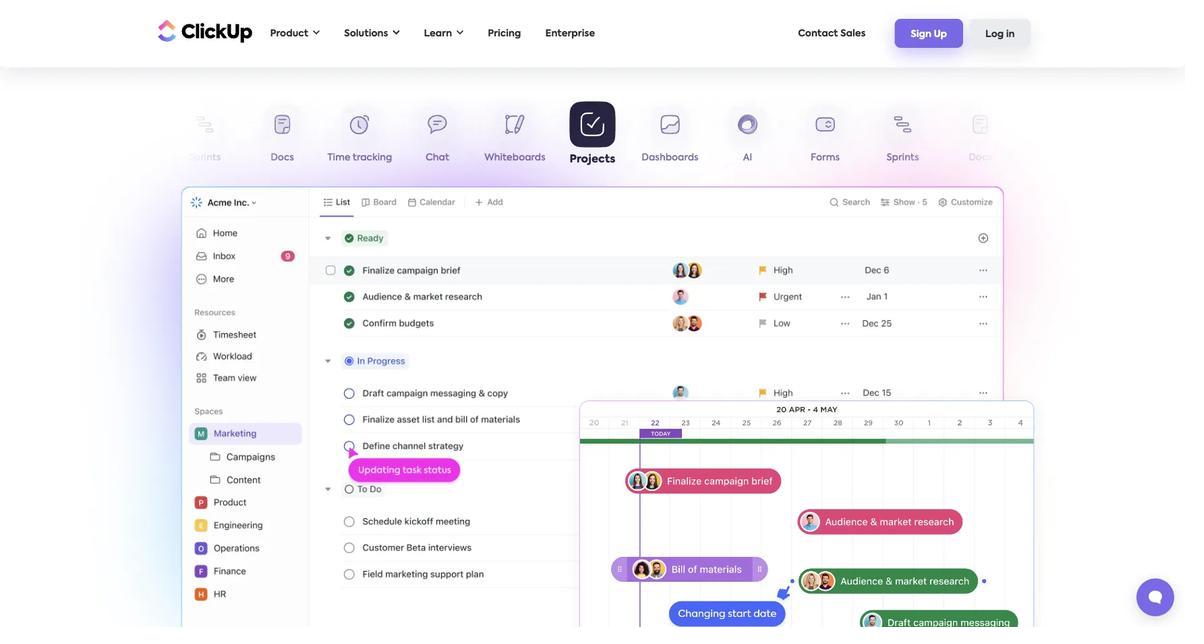 Task type: locate. For each thing, give the bounding box(es) containing it.
projects image
[[562, 385, 1051, 627]]

0 horizontal spatial forms button
[[88, 106, 166, 168]]

product
[[270, 29, 308, 38]]

1 docs from the left
[[271, 153, 294, 163]]

0 horizontal spatial forms
[[113, 153, 142, 163]]

1 horizontal spatial sprints button
[[864, 106, 942, 168]]

1 horizontal spatial time tracking button
[[1019, 106, 1097, 168]]

forms button
[[88, 106, 166, 168], [787, 106, 864, 168]]

forms
[[113, 153, 142, 163], [811, 153, 840, 163]]

2 sprints from the left
[[887, 153, 919, 163]]

pricing
[[488, 29, 521, 38]]

1 horizontal spatial time
[[1026, 153, 1049, 163]]

1 sprints from the left
[[189, 153, 221, 163]]

docs button
[[244, 106, 321, 168], [942, 106, 1019, 168]]

2 time tracking from the left
[[1026, 153, 1090, 163]]

2 docs from the left
[[969, 153, 992, 163]]

1 horizontal spatial forms
[[811, 153, 840, 163]]

1 forms button from the left
[[88, 106, 166, 168]]

0 horizontal spatial sprints button
[[166, 106, 244, 168]]

tracking
[[353, 153, 392, 163], [1051, 153, 1090, 163]]

chat
[[426, 153, 449, 163]]

1 horizontal spatial sprints
[[887, 153, 919, 163]]

sprints button
[[166, 106, 244, 168], [864, 106, 942, 168]]

docs for 2nd docs button from left
[[969, 153, 992, 163]]

1 horizontal spatial time tracking
[[1026, 153, 1090, 163]]

2 docs button from the left
[[942, 106, 1019, 168]]

ai button
[[709, 106, 787, 168]]

0 horizontal spatial time tracking
[[328, 153, 392, 163]]

0 horizontal spatial sprints
[[189, 153, 221, 163]]

time tracking
[[328, 153, 392, 163], [1026, 153, 1090, 163]]

log in
[[986, 29, 1015, 39]]

0 horizontal spatial tracking
[[353, 153, 392, 163]]

sprints
[[189, 153, 221, 163], [887, 153, 919, 163]]

time
[[328, 153, 350, 163], [1026, 153, 1049, 163]]

time tracking button
[[321, 106, 399, 168], [1019, 106, 1097, 168]]

1 horizontal spatial tracking
[[1051, 153, 1090, 163]]

solutions button
[[337, 20, 406, 47]]

1 horizontal spatial forms button
[[787, 106, 864, 168]]

1 time tracking button from the left
[[321, 106, 399, 168]]

0 horizontal spatial time tracking button
[[321, 106, 399, 168]]

contact sales link
[[791, 20, 872, 47]]

projects button
[[554, 101, 631, 168]]

0 horizontal spatial docs
[[271, 153, 294, 163]]

sign up
[[911, 29, 947, 39]]

0 horizontal spatial docs button
[[244, 106, 321, 168]]

1 horizontal spatial docs
[[969, 153, 992, 163]]

1 horizontal spatial docs button
[[942, 106, 1019, 168]]

2 forms button from the left
[[787, 106, 864, 168]]

projects
[[570, 154, 616, 165]]

up
[[934, 29, 947, 39]]

docs
[[271, 153, 294, 163], [969, 153, 992, 163]]

0 horizontal spatial time
[[328, 153, 350, 163]]

contact sales
[[798, 29, 866, 38]]



Task type: vqa. For each thing, say whether or not it's contained in the screenshot.
on to the bottom
no



Task type: describe. For each thing, give the bounding box(es) containing it.
sprints for second sprints button from the left
[[887, 153, 919, 163]]

sign up button
[[895, 19, 963, 48]]

1 tracking from the left
[[353, 153, 392, 163]]

chat button
[[399, 106, 476, 168]]

ai
[[743, 153, 752, 163]]

1 docs button from the left
[[244, 106, 321, 168]]

whiteboards
[[485, 153, 546, 163]]

2 tracking from the left
[[1051, 153, 1090, 163]]

2 forms from the left
[[811, 153, 840, 163]]

dashboards
[[642, 153, 699, 163]]

dashboards button
[[631, 106, 709, 168]]

sign
[[911, 29, 932, 39]]

2 sprints button from the left
[[864, 106, 942, 168]]

sprints for second sprints button from the right
[[189, 153, 221, 163]]

log in link
[[969, 19, 1031, 48]]

enterprise link
[[539, 20, 602, 47]]

product button
[[263, 20, 327, 47]]

enterprise
[[545, 29, 595, 38]]

1 forms from the left
[[113, 153, 142, 163]]

1 sprints button from the left
[[166, 106, 244, 168]]

2 time from the left
[[1026, 153, 1049, 163]]

1 time tracking from the left
[[328, 153, 392, 163]]

contact
[[798, 29, 838, 38]]

log
[[986, 29, 1004, 39]]

whiteboards button
[[476, 106, 554, 168]]

learn button
[[417, 20, 470, 47]]

1 time from the left
[[328, 153, 350, 163]]

sales
[[841, 29, 866, 38]]

solutions
[[344, 29, 388, 38]]

2 time tracking button from the left
[[1019, 106, 1097, 168]]

learn
[[424, 29, 452, 38]]

docs for 1st docs button
[[271, 153, 294, 163]]

in
[[1006, 29, 1015, 39]]

clickup image
[[154, 18, 253, 44]]

pricing link
[[481, 20, 528, 47]]



